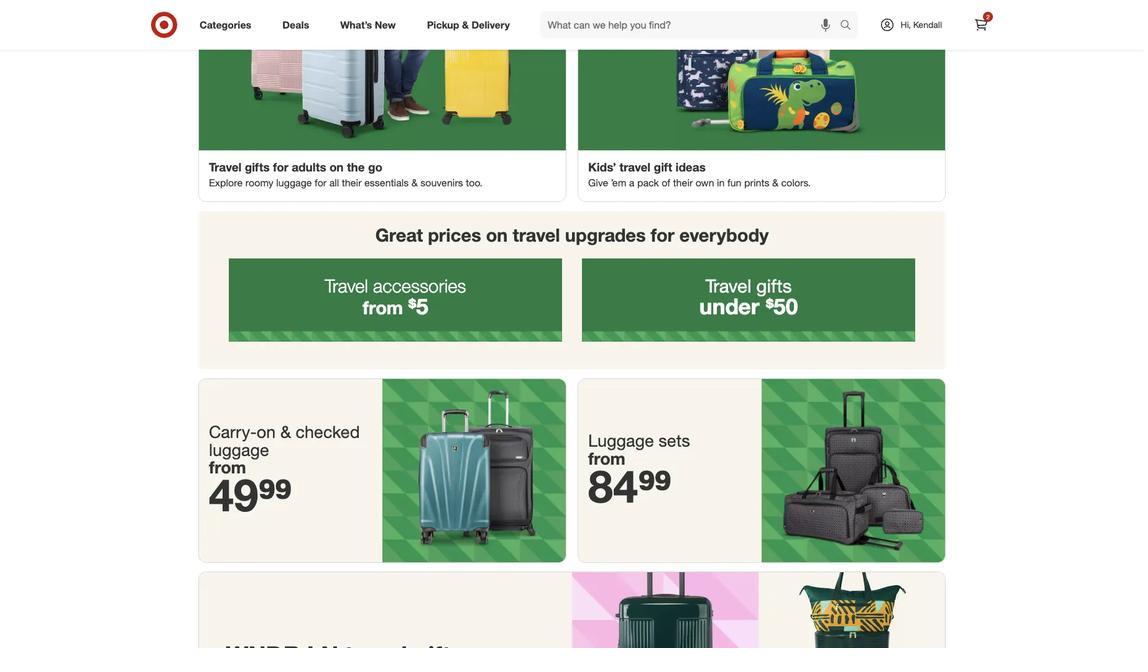 Task type: describe. For each thing, give the bounding box(es) containing it.
prices
[[428, 224, 481, 246]]

give
[[588, 176, 608, 189]]

categories link
[[189, 11, 267, 39]]

travel inside kids' travel gift ideas give 'em a  pack of their own in fun prints & colors.
[[620, 160, 651, 174]]

essentials
[[364, 176, 409, 189]]

delivery
[[472, 18, 510, 31]]

accessories
[[373, 275, 466, 297]]

84 99
[[588, 460, 672, 514]]

2 vertical spatial for
[[651, 224, 675, 246]]

what's new
[[340, 18, 396, 31]]

hi,
[[901, 19, 911, 30]]

luggage
[[588, 431, 654, 451]]

What can we help you find? suggestions appear below search field
[[541, 11, 843, 39]]

pickup & delivery
[[427, 18, 510, 31]]

what's new link
[[330, 11, 412, 39]]

great
[[376, 224, 423, 246]]

$5
[[408, 293, 428, 320]]

& inside travel gifts for adults on the go explore roomy luggage for all their essentials & souvenirs too.
[[412, 176, 418, 189]]

on inside travel gifts for adults on the go explore roomy luggage for all their essentials & souvenirs too.
[[330, 160, 344, 174]]

their inside travel gifts for adults on the go explore roomy luggage for all their essentials & souvenirs too.
[[342, 176, 362, 189]]

the
[[347, 160, 365, 174]]

explore
[[209, 176, 243, 189]]

pickup & delivery link
[[417, 11, 526, 39]]

travel for for
[[209, 160, 242, 174]]

of
[[662, 176, 671, 189]]

kids' travel gift ideas give 'em a  pack of their own in fun prints & colors.
[[588, 160, 811, 189]]

carry-
[[209, 422, 257, 442]]

go
[[368, 160, 383, 174]]

pickup
[[427, 18, 459, 31]]

adults
[[292, 160, 326, 174]]

under
[[700, 293, 760, 320]]

what's
[[340, 18, 372, 31]]

84
[[588, 460, 638, 514]]

from inside carry-on & checked luggage from
[[209, 457, 246, 478]]

gift
[[654, 160, 673, 174]]

colors.
[[782, 176, 811, 189]]

upgrades
[[565, 224, 646, 246]]

1 vertical spatial for
[[315, 176, 327, 189]]

travel gifts under $50
[[700, 275, 798, 320]]

49 99
[[209, 469, 292, 523]]

roomy
[[246, 176, 274, 189]]

a
[[629, 176, 635, 189]]

1 vertical spatial travel
[[513, 224, 560, 246]]



Task type: locate. For each thing, give the bounding box(es) containing it.
categories
[[200, 18, 251, 31]]

from inside the "travel accessories from $5"
[[363, 297, 403, 319]]

$50
[[766, 293, 798, 320]]

1 horizontal spatial their
[[673, 176, 693, 189]]

their
[[342, 176, 362, 189], [673, 176, 693, 189]]

on left checked
[[257, 422, 276, 442]]

deals link
[[272, 11, 325, 39]]

their inside kids' travel gift ideas give 'em a  pack of their own in fun prints & colors.
[[673, 176, 693, 189]]

1 horizontal spatial luggage
[[276, 176, 312, 189]]

search button
[[834, 11, 864, 41]]

ideas
[[676, 160, 706, 174]]

&
[[462, 18, 469, 31], [412, 176, 418, 189], [772, 176, 779, 189], [280, 422, 291, 442]]

0 horizontal spatial 99
[[258, 469, 292, 523]]

their down the
[[342, 176, 362, 189]]

1 vertical spatial luggage
[[209, 440, 269, 460]]

1 horizontal spatial for
[[315, 176, 327, 189]]

from for luggage sets from
[[588, 448, 626, 469]]

gifts
[[245, 160, 270, 174], [757, 275, 792, 297]]

0 horizontal spatial luggage
[[209, 440, 269, 460]]

new
[[375, 18, 396, 31]]

from inside luggage sets from
[[588, 448, 626, 469]]

on right prices
[[486, 224, 508, 246]]

gifts for under
[[757, 275, 792, 297]]

search
[[834, 20, 864, 32]]

2 link
[[968, 11, 995, 39]]

travel
[[209, 160, 242, 174], [325, 275, 368, 297], [706, 275, 752, 297]]

& right pickup
[[462, 18, 469, 31]]

luggage inside carry-on & checked luggage from
[[209, 440, 269, 460]]

travel for under
[[706, 275, 752, 297]]

2 their from the left
[[673, 176, 693, 189]]

2 horizontal spatial from
[[588, 448, 626, 469]]

49
[[209, 469, 258, 523]]

for down of
[[651, 224, 675, 246]]

for
[[273, 160, 289, 174], [315, 176, 327, 189], [651, 224, 675, 246]]

1 vertical spatial gifts
[[757, 275, 792, 297]]

in
[[717, 176, 725, 189]]

souvenirs
[[421, 176, 463, 189]]

pack
[[637, 176, 659, 189]]

travel gifts for adults on the go explore roomy luggage for all their essentials & souvenirs too.
[[209, 160, 483, 189]]

& left checked
[[280, 422, 291, 442]]

'em
[[611, 176, 627, 189]]

their right of
[[673, 176, 693, 189]]

0 horizontal spatial travel
[[513, 224, 560, 246]]

0 vertical spatial luggage
[[276, 176, 312, 189]]

luggage
[[276, 176, 312, 189], [209, 440, 269, 460]]

99
[[638, 460, 672, 514], [258, 469, 292, 523]]

0 vertical spatial travel
[[620, 160, 651, 174]]

travel accessories from $5
[[325, 275, 466, 320]]

1 their from the left
[[342, 176, 362, 189]]

sets
[[659, 431, 690, 451]]

checked
[[296, 422, 360, 442]]

& left "souvenirs"
[[412, 176, 418, 189]]

travel inside travel gifts for adults on the go explore roomy luggage for all their essentials & souvenirs too.
[[209, 160, 242, 174]]

kids'
[[588, 160, 616, 174]]

fun
[[728, 176, 742, 189]]

1 vertical spatial on
[[486, 224, 508, 246]]

travel for from
[[325, 275, 368, 297]]

2
[[987, 13, 990, 21]]

gifts inside travel gifts for adults on the go explore roomy luggage for all their essentials & souvenirs too.
[[245, 160, 270, 174]]

1 horizontal spatial on
[[330, 160, 344, 174]]

0 horizontal spatial their
[[342, 176, 362, 189]]

for up roomy
[[273, 160, 289, 174]]

& right prints
[[772, 176, 779, 189]]

on up all
[[330, 160, 344, 174]]

2 horizontal spatial for
[[651, 224, 675, 246]]

0 horizontal spatial gifts
[[245, 160, 270, 174]]

luggage down adults
[[276, 176, 312, 189]]

luggage up the 49 at the left of the page
[[209, 440, 269, 460]]

own
[[696, 176, 714, 189]]

on
[[330, 160, 344, 174], [486, 224, 508, 246], [257, 422, 276, 442]]

0 horizontal spatial from
[[209, 457, 246, 478]]

on inside carry-on & checked luggage from
[[257, 422, 276, 442]]

0 horizontal spatial travel
[[209, 160, 242, 174]]

2 vertical spatial on
[[257, 422, 276, 442]]

1 horizontal spatial travel
[[325, 275, 368, 297]]

1 horizontal spatial 99
[[638, 460, 672, 514]]

2 horizontal spatial travel
[[706, 275, 752, 297]]

0 vertical spatial gifts
[[245, 160, 270, 174]]

everybody
[[680, 224, 769, 246]]

99 for 84
[[638, 460, 672, 514]]

kendall
[[914, 19, 942, 30]]

& inside carry-on & checked luggage from
[[280, 422, 291, 442]]

luggage sets from
[[588, 431, 690, 469]]

from for travel accessories from $5
[[363, 297, 403, 319]]

0 horizontal spatial on
[[257, 422, 276, 442]]

from
[[363, 297, 403, 319], [588, 448, 626, 469], [209, 457, 246, 478]]

1 horizontal spatial from
[[363, 297, 403, 319]]

& inside kids' travel gift ideas give 'em a  pack of their own in fun prints & colors.
[[772, 176, 779, 189]]

luggage inside travel gifts for adults on the go explore roomy luggage for all their essentials & souvenirs too.
[[276, 176, 312, 189]]

great prices on travel upgrades for everybody
[[376, 224, 769, 246]]

travel inside travel gifts under $50
[[706, 275, 752, 297]]

0 vertical spatial for
[[273, 160, 289, 174]]

1 horizontal spatial gifts
[[757, 275, 792, 297]]

travel
[[620, 160, 651, 174], [513, 224, 560, 246]]

hi, kendall
[[901, 19, 942, 30]]

too.
[[466, 176, 483, 189]]

for left all
[[315, 176, 327, 189]]

all
[[329, 176, 339, 189]]

gifts inside travel gifts under $50
[[757, 275, 792, 297]]

1 horizontal spatial travel
[[620, 160, 651, 174]]

carry-on & checked luggage from
[[209, 422, 360, 478]]

prints
[[745, 176, 770, 189]]

2 horizontal spatial on
[[486, 224, 508, 246]]

travel inside the "travel accessories from $5"
[[325, 275, 368, 297]]

0 horizontal spatial for
[[273, 160, 289, 174]]

deals
[[283, 18, 309, 31]]

gifts for for
[[245, 160, 270, 174]]

0 vertical spatial on
[[330, 160, 344, 174]]

99 for 49
[[258, 469, 292, 523]]



Task type: vqa. For each thing, say whether or not it's contained in the screenshot.
the top circle
no



